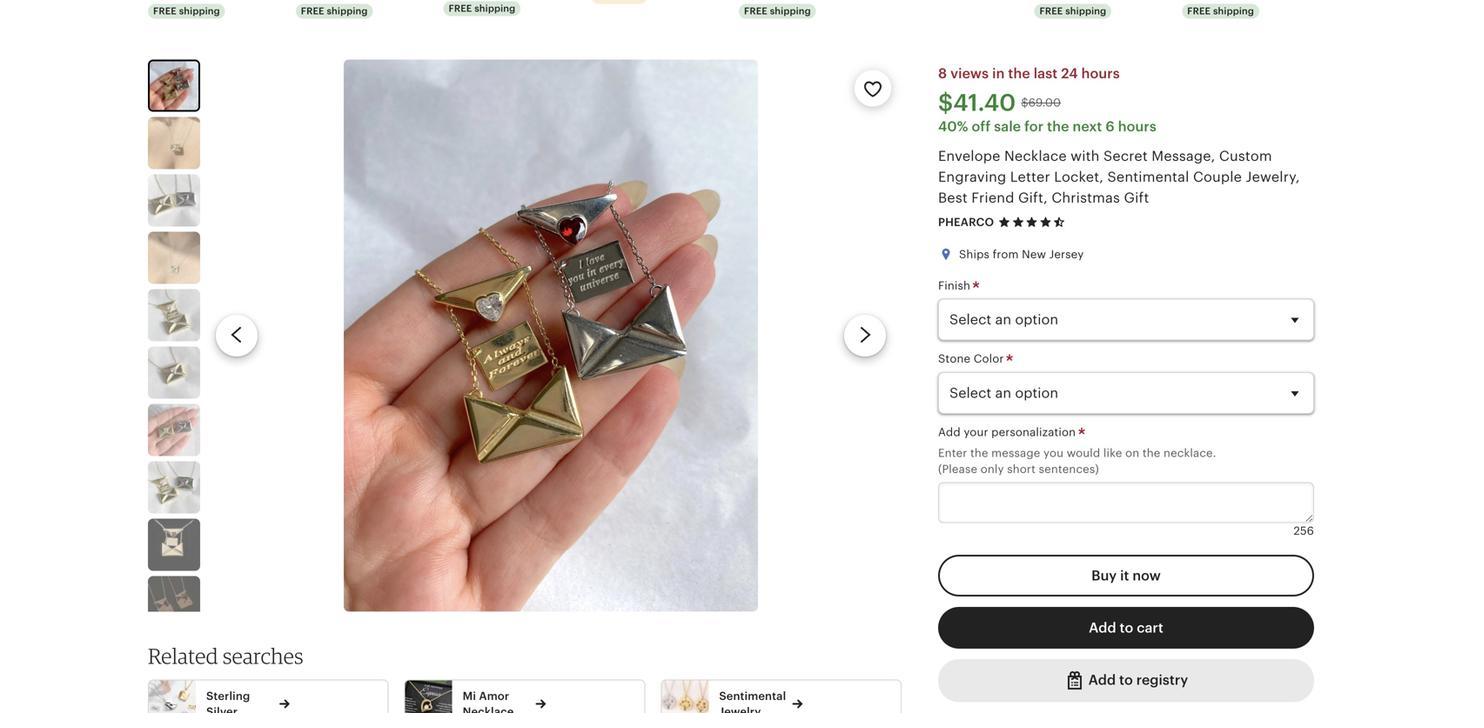 Task type: vqa. For each thing, say whether or not it's contained in the screenshot.
'It'
yes



Task type: locate. For each thing, give the bounding box(es) containing it.
jewelry
[[719, 706, 761, 714]]

Add your personalization text field
[[938, 483, 1314, 524]]

add inside "button"
[[1089, 673, 1116, 688]]

8 views in the last 24 hours
[[938, 66, 1120, 81]]

sentimental jewelry
[[719, 690, 786, 714]]

to left registry
[[1119, 673, 1133, 688]]

2 to from the top
[[1119, 673, 1133, 688]]

0 vertical spatial to
[[1120, 621, 1134, 636]]

short
[[1007, 463, 1036, 476]]

add down add to cart button
[[1089, 673, 1116, 688]]

mi amor necklace link
[[405, 681, 644, 714]]

1 horizontal spatial envelope necklace with secret message, custom engraving letter locket, sentimental couple jewelry, best friend gift, christmas gift image 1 image
[[344, 59, 758, 612]]

cart
[[1137, 621, 1164, 636]]

free
[[449, 3, 472, 14], [153, 5, 177, 16], [301, 5, 324, 16], [744, 5, 768, 16], [1040, 5, 1063, 16], [1188, 5, 1211, 16]]

buy
[[1092, 568, 1117, 584]]

add your personalization
[[938, 426, 1079, 439]]

to for cart
[[1120, 621, 1134, 636]]

envelope necklace with secret message, custom engraving letter locket, sentimental couple jewelry, best friend gift, christmas gift image 4 image
[[148, 232, 200, 284]]

1 vertical spatial to
[[1119, 673, 1133, 688]]

enter the message you would like on the necklace. (please only short sentences)
[[938, 447, 1217, 476]]

necklace down "amor"
[[463, 706, 514, 714]]

envelope necklace with secret message, custom engraving letter locket, sentimental couple jewelry, best friend gift, christmas gift image 5 image
[[148, 289, 200, 342]]

necklace
[[1004, 148, 1067, 164], [463, 706, 514, 714]]

free shipping link
[[148, 0, 280, 21], [296, 0, 428, 21], [444, 0, 576, 18], [739, 0, 871, 21], [1035, 0, 1167, 21], [1182, 0, 1314, 21]]

0 vertical spatial sentimental
[[1108, 169, 1190, 185]]

necklace inside mi amor necklace link
[[463, 706, 514, 714]]

0 horizontal spatial sentimental
[[719, 690, 786, 703]]

the
[[1008, 66, 1030, 81], [1047, 119, 1069, 134], [971, 447, 989, 460], [1143, 447, 1161, 460]]

add left cart
[[1089, 621, 1117, 636]]

to left cart
[[1120, 621, 1134, 636]]

from
[[993, 248, 1019, 261]]

sentimental up jewelry
[[719, 690, 786, 703]]

secret
[[1104, 148, 1148, 164]]

add to registry
[[1085, 673, 1188, 688]]

add for add to cart
[[1089, 621, 1117, 636]]

hours right 24
[[1082, 66, 1120, 81]]

shipping
[[475, 3, 516, 14], [179, 5, 220, 16], [327, 5, 368, 16], [770, 5, 811, 16], [1066, 5, 1107, 16], [1213, 5, 1254, 16]]

ships
[[959, 248, 990, 261]]

0 vertical spatial necklace
[[1004, 148, 1067, 164]]

sentimental up gift
[[1108, 169, 1190, 185]]

3 free shipping link from the left
[[444, 0, 576, 18]]

to
[[1120, 621, 1134, 636], [1119, 673, 1133, 688]]

necklace inside envelope necklace with secret message, custom engraving letter locket, sentimental couple jewelry, best friend gift, christmas gift
[[1004, 148, 1067, 164]]

stone
[[938, 353, 971, 366]]

couple
[[1193, 169, 1242, 185]]

to inside button
[[1120, 621, 1134, 636]]

to inside "button"
[[1119, 673, 1133, 688]]

1 vertical spatial add
[[1089, 621, 1117, 636]]

0 horizontal spatial necklace
[[463, 706, 514, 714]]

sentences)
[[1039, 463, 1099, 476]]

to for registry
[[1119, 673, 1133, 688]]

1 horizontal spatial sentimental
[[1108, 169, 1190, 185]]

letter
[[1010, 169, 1051, 185]]

you
[[1044, 447, 1064, 460]]

phearco
[[938, 216, 994, 229]]

envelope necklace with secret message, custom engraving letter locket, sentimental couple jewelry, best friend gift, christmas gift image 3 image
[[148, 174, 200, 227]]

necklace up letter
[[1004, 148, 1067, 164]]

color
[[974, 353, 1004, 366]]

in
[[992, 66, 1005, 81]]

envelope necklace with secret message, custom engraving letter locket, sentimental couple jewelry, best friend gift, christmas gift image 1 image
[[344, 59, 758, 612], [150, 61, 198, 110]]

add
[[938, 426, 961, 439], [1089, 621, 1117, 636], [1089, 673, 1116, 688]]

sterling
[[206, 690, 250, 703]]

2 free shipping link from the left
[[296, 0, 428, 21]]

4 free shipping link from the left
[[739, 0, 871, 21]]

add up enter
[[938, 426, 961, 439]]

sentimental
[[1108, 169, 1190, 185], [719, 690, 786, 703]]

0 vertical spatial add
[[938, 426, 961, 439]]

1 vertical spatial sentimental
[[719, 690, 786, 703]]

envelope necklace with secret message, custom engraving letter locket, sentimental couple jewelry, best friend gift, christmas gift image 6 image
[[148, 347, 200, 399]]

the right for
[[1047, 119, 1069, 134]]

sentimental jewelry link
[[662, 681, 901, 714]]

1 to from the top
[[1120, 621, 1134, 636]]

the up only
[[971, 447, 989, 460]]

40%
[[938, 119, 968, 134]]

the right "in" at the top of the page
[[1008, 66, 1030, 81]]

add inside button
[[1089, 621, 1117, 636]]

hours right 6
[[1118, 119, 1157, 134]]

2 vertical spatial add
[[1089, 673, 1116, 688]]

envelope necklace with secret message, custom engraving letter locket, sentimental couple jewelry, best friend gift, christmas gift image 8 image
[[148, 462, 200, 514]]

mi amor necklace
[[463, 690, 514, 714]]

1 vertical spatial necklace
[[463, 706, 514, 714]]

best
[[938, 190, 968, 206]]

for
[[1025, 119, 1044, 134]]

sale
[[994, 119, 1021, 134]]

1 free shipping link from the left
[[148, 0, 280, 21]]

hours
[[1082, 66, 1120, 81], [1118, 119, 1157, 134]]

free shipping
[[449, 3, 516, 14], [153, 5, 220, 16], [301, 5, 368, 16], [744, 5, 811, 16], [1040, 5, 1107, 16], [1188, 5, 1254, 16]]

buy it now
[[1092, 568, 1161, 584]]

sentimental inside envelope necklace with secret message, custom engraving letter locket, sentimental couple jewelry, best friend gift, christmas gift
[[1108, 169, 1190, 185]]

ships from new jersey
[[959, 248, 1084, 261]]

1 horizontal spatial necklace
[[1004, 148, 1067, 164]]

envelope necklace with secret message, custom engraving letter locket, sentimental couple jewelry, best friend gift, christmas gift image 7 image
[[148, 404, 200, 456]]



Task type: describe. For each thing, give the bounding box(es) containing it.
sentimental inside related searches region
[[719, 690, 786, 703]]

off
[[972, 119, 991, 134]]

finish
[[938, 279, 974, 293]]

like
[[1104, 447, 1122, 460]]

(please
[[938, 463, 978, 476]]

searches
[[223, 644, 304, 669]]

add for add to registry
[[1089, 673, 1116, 688]]

$41.40
[[938, 89, 1016, 116]]

add to registry button
[[938, 660, 1314, 703]]

locket,
[[1054, 169, 1104, 185]]

enter
[[938, 447, 967, 460]]

engraving
[[938, 169, 1007, 185]]

now
[[1133, 568, 1161, 584]]

mi
[[463, 690, 476, 703]]

buy it now button
[[938, 555, 1314, 597]]

on
[[1126, 447, 1140, 460]]

256
[[1294, 525, 1314, 538]]

envelope
[[938, 148, 1001, 164]]

sterling silve
[[206, 690, 258, 714]]

6
[[1106, 119, 1115, 134]]

only
[[981, 463, 1004, 476]]

gift
[[1124, 190, 1149, 206]]

friend
[[972, 190, 1015, 206]]

add for add your personalization
[[938, 426, 961, 439]]

related
[[148, 644, 218, 669]]

5 free shipping link from the left
[[1035, 0, 1167, 21]]

6 free shipping link from the left
[[1182, 0, 1314, 21]]

0 horizontal spatial envelope necklace with secret message, custom engraving letter locket, sentimental couple jewelry, best friend gift, christmas gift image 1 image
[[150, 61, 198, 110]]

40% off sale for the next 6 hours
[[938, 119, 1157, 134]]

it
[[1120, 568, 1129, 584]]

with
[[1071, 148, 1100, 164]]

related searches region
[[148, 644, 912, 714]]

amor
[[479, 690, 509, 703]]

last
[[1034, 66, 1058, 81]]

christmas
[[1052, 190, 1120, 206]]

24
[[1061, 66, 1078, 81]]

jewelry,
[[1246, 169, 1300, 185]]

envelope necklace with secret message, custom engraving letter locket, sentimental couple jewelry, best friend gift, christmas gift image 10 image
[[148, 577, 200, 629]]

new
[[1022, 248, 1046, 261]]

1 vertical spatial hours
[[1118, 119, 1157, 134]]

phearco link
[[938, 216, 994, 229]]

envelope necklace with secret message, custom engraving letter locket, sentimental couple jewelry, best friend gift, christmas gift image 9 image
[[148, 519, 200, 571]]

personalization
[[992, 426, 1076, 439]]

views
[[951, 66, 989, 81]]

stone color
[[938, 353, 1007, 366]]

message,
[[1152, 148, 1216, 164]]

add to cart
[[1089, 621, 1164, 636]]

envelope necklace with secret message, custom engraving letter locket, sentimental couple jewelry, best friend gift, christmas gift
[[938, 148, 1300, 206]]

related searches
[[148, 644, 304, 669]]

8
[[938, 66, 947, 81]]

would
[[1067, 447, 1101, 460]]

gift,
[[1018, 190, 1048, 206]]

the right on
[[1143, 447, 1161, 460]]

custom
[[1219, 148, 1272, 164]]

sterling silve link
[[149, 681, 388, 714]]

envelope necklace with secret message, custom engraving letter locket, sentimental couple jewelry, best friend gift, christmas gift image 2 image
[[148, 117, 200, 169]]

registry
[[1137, 673, 1188, 688]]

$41.40 $69.00
[[938, 89, 1061, 116]]

jersey
[[1049, 248, 1084, 261]]

add to cart button
[[938, 607, 1314, 649]]

$69.00
[[1021, 96, 1061, 109]]

your
[[964, 426, 989, 439]]

necklace.
[[1164, 447, 1217, 460]]

0 vertical spatial hours
[[1082, 66, 1120, 81]]

message
[[992, 447, 1041, 460]]

next
[[1073, 119, 1102, 134]]



